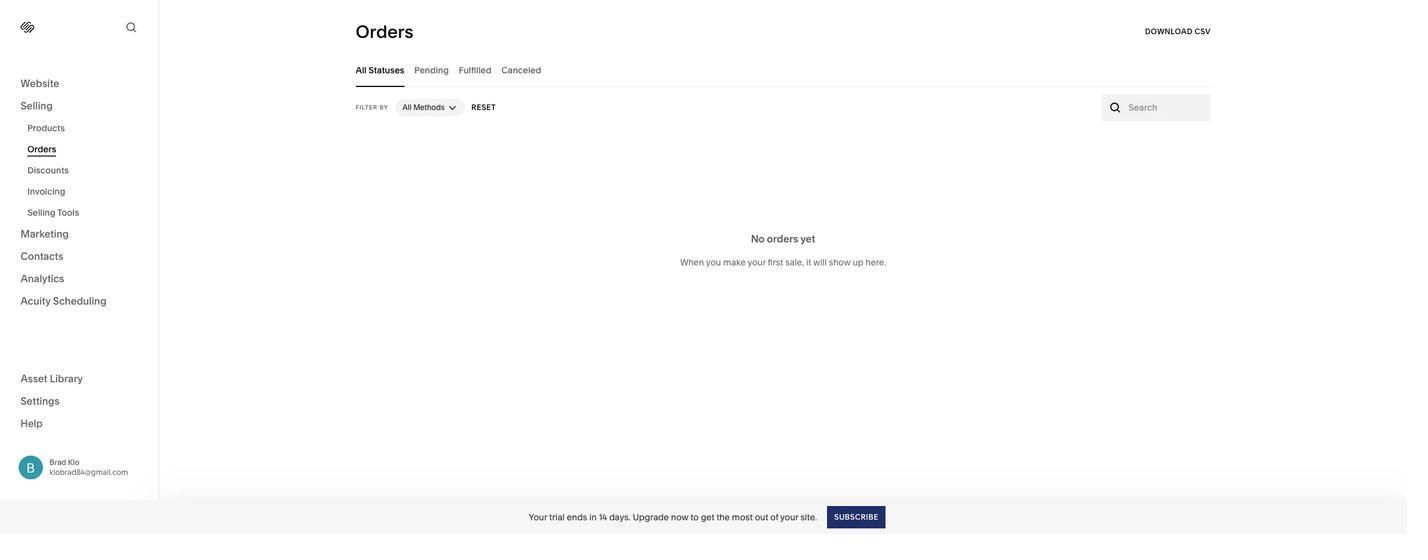 Task type: locate. For each thing, give the bounding box(es) containing it.
0 horizontal spatial orders
[[27, 144, 56, 155]]

all inside tab list
[[356, 64, 367, 76]]

acuity scheduling link
[[21, 294, 138, 309]]

download csv
[[1146, 27, 1211, 36]]

1 vertical spatial orders
[[27, 144, 56, 155]]

1 horizontal spatial orders
[[356, 21, 414, 42]]

subscribe button
[[827, 506, 886, 529]]

1 horizontal spatial your
[[781, 512, 799, 523]]

your trial ends in 14 days. upgrade now to get the most out of your site.
[[529, 512, 817, 523]]

orders up the statuses on the left top
[[356, 21, 414, 42]]

selling for selling
[[21, 100, 53, 112]]

website link
[[21, 77, 138, 92]]

acuity scheduling
[[21, 295, 107, 308]]

orders
[[356, 21, 414, 42], [27, 144, 56, 155]]

subscribe
[[834, 513, 879, 522]]

help
[[21, 417, 43, 430]]

canceled button
[[502, 53, 541, 87]]

most
[[732, 512, 753, 523]]

invoicing
[[27, 186, 65, 197]]

no
[[751, 233, 765, 245]]

0 vertical spatial all
[[356, 64, 367, 76]]

no orders yet
[[751, 233, 816, 245]]

statuses
[[369, 64, 405, 76]]

by
[[380, 104, 388, 111]]

all left methods
[[403, 103, 412, 112]]

settings link
[[21, 394, 138, 409]]

to
[[691, 512, 699, 523]]

asset
[[21, 373, 47, 385]]

tools
[[57, 207, 79, 219]]

selling up marketing
[[27, 207, 56, 219]]

selling
[[21, 100, 53, 112], [27, 207, 56, 219]]

all
[[356, 64, 367, 76], [403, 103, 412, 112]]

your
[[748, 257, 766, 268], [781, 512, 799, 523]]

show
[[829, 257, 851, 268]]

all methods button
[[395, 99, 465, 116]]

all statuses
[[356, 64, 405, 76]]

0 vertical spatial your
[[748, 257, 766, 268]]

filter
[[356, 104, 378, 111]]

0 vertical spatial selling
[[21, 100, 53, 112]]

discounts
[[27, 165, 69, 176]]

1 vertical spatial all
[[403, 103, 412, 112]]

all for all methods
[[403, 103, 412, 112]]

products
[[27, 123, 65, 134]]

0 horizontal spatial all
[[356, 64, 367, 76]]

all statuses button
[[356, 53, 405, 87]]

it
[[807, 257, 812, 268]]

will
[[814, 257, 827, 268]]

library
[[50, 373, 83, 385]]

marketing
[[21, 228, 69, 240]]

when
[[680, 257, 704, 268]]

selling inside "link"
[[21, 100, 53, 112]]

csv
[[1195, 27, 1211, 36]]

first
[[768, 257, 784, 268]]

fulfilled button
[[459, 53, 492, 87]]

analytics
[[21, 273, 64, 285]]

1 vertical spatial selling
[[27, 207, 56, 219]]

selling down website
[[21, 100, 53, 112]]

download
[[1146, 27, 1193, 36]]

orders link
[[27, 139, 145, 160]]

selling tools
[[27, 207, 79, 219]]

yet
[[801, 233, 816, 245]]

selling tools link
[[27, 202, 145, 224]]

products link
[[27, 118, 145, 139]]

orders down products
[[27, 144, 56, 155]]

all left the statuses on the left top
[[356, 64, 367, 76]]

pending
[[415, 64, 449, 76]]

invoicing link
[[27, 181, 145, 202]]

Search field
[[1129, 101, 1204, 115]]

canceled
[[502, 64, 541, 76]]

tab list
[[356, 53, 1211, 87]]

brad klo klobrad84@gmail.com
[[49, 458, 128, 477]]

contacts link
[[21, 250, 138, 265]]

website
[[21, 77, 59, 90]]

klobrad84@gmail.com
[[49, 468, 128, 477]]

1 horizontal spatial all
[[403, 103, 412, 112]]

reset
[[472, 103, 496, 112]]

your left first in the right of the page
[[748, 257, 766, 268]]

your right of
[[781, 512, 799, 523]]



Task type: vqa. For each thing, say whether or not it's contained in the screenshot.
Products LINK
yes



Task type: describe. For each thing, give the bounding box(es) containing it.
filter by
[[356, 104, 388, 111]]

methods
[[414, 103, 445, 112]]

up
[[853, 257, 864, 268]]

ends
[[567, 512, 587, 523]]

scheduling
[[53, 295, 107, 308]]

your
[[529, 512, 547, 523]]

out
[[755, 512, 769, 523]]

asset library link
[[21, 372, 138, 387]]

days.
[[609, 512, 631, 523]]

asset library
[[21, 373, 83, 385]]

in
[[590, 512, 597, 523]]

settings
[[21, 395, 60, 407]]

fulfilled
[[459, 64, 492, 76]]

all for all statuses
[[356, 64, 367, 76]]

now
[[671, 512, 689, 523]]

0 vertical spatial orders
[[356, 21, 414, 42]]

when you make your first sale, it will show up here.
[[680, 257, 887, 268]]

trial
[[550, 512, 565, 523]]

selling link
[[21, 99, 138, 114]]

analytics link
[[21, 272, 138, 287]]

reset button
[[472, 97, 496, 119]]

the
[[717, 512, 730, 523]]

get
[[701, 512, 715, 523]]

klo
[[68, 458, 79, 467]]

of
[[771, 512, 779, 523]]

download csv button
[[1146, 21, 1211, 43]]

all methods
[[403, 103, 445, 112]]

upgrade
[[633, 512, 669, 523]]

marketing link
[[21, 227, 138, 242]]

orders
[[767, 233, 799, 245]]

1 vertical spatial your
[[781, 512, 799, 523]]

discounts link
[[27, 160, 145, 181]]

14
[[599, 512, 607, 523]]

site.
[[801, 512, 817, 523]]

here.
[[866, 257, 887, 268]]

make
[[723, 257, 746, 268]]

selling for selling tools
[[27, 207, 56, 219]]

0 horizontal spatial your
[[748, 257, 766, 268]]

brad
[[49, 458, 66, 467]]

contacts
[[21, 250, 63, 263]]

pending button
[[415, 53, 449, 87]]

you
[[706, 257, 721, 268]]

help link
[[21, 417, 43, 431]]

sale,
[[786, 257, 805, 268]]

acuity
[[21, 295, 51, 308]]

tab list containing all statuses
[[356, 53, 1211, 87]]



